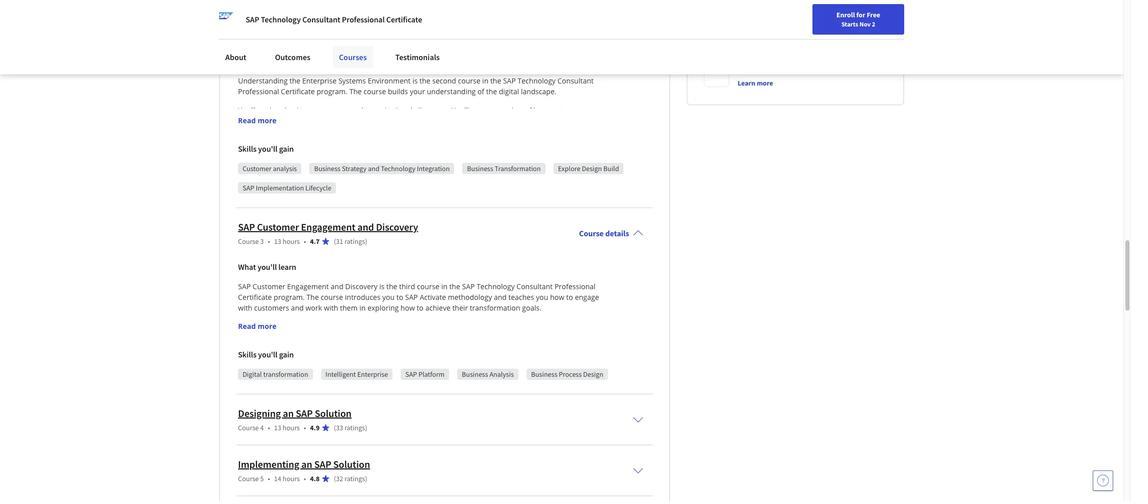 Task type: locate. For each thing, give the bounding box(es) containing it.
1 vertical spatial processes
[[518, 180, 551, 190]]

1 vertical spatial program.
[[274, 293, 305, 302]]

0 vertical spatial environment
[[406, 15, 462, 27]]

infrastructure,
[[412, 116, 460, 126]]

is for discovery
[[379, 282, 385, 292]]

program. for engagement
[[274, 293, 305, 302]]

ratings for implementing an sap solution
[[345, 475, 365, 484]]

1 13 from the top
[[274, 237, 281, 246]]

0 vertical spatial enterprise
[[321, 15, 366, 27]]

key
[[549, 127, 560, 137], [278, 202, 289, 212], [277, 234, 288, 244], [269, 245, 280, 254], [277, 255, 288, 265], [292, 266, 304, 276]]

1 ( from the top
[[334, 31, 336, 40]]

engage
[[575, 293, 599, 302]]

skills you'll gain
[[238, 144, 294, 154], [238, 350, 294, 360]]

build
[[351, 127, 368, 137]]

to right relate
[[510, 202, 517, 212]]

0 vertical spatial what you'll learn
[[238, 56, 296, 66]]

1 vertical spatial elements
[[290, 234, 321, 244]]

1 horizontal spatial (e.g.
[[594, 213, 608, 222]]

2 what from the top
[[238, 262, 256, 272]]

about
[[225, 52, 246, 62]]

enterprise for understanding the enterprise systems environment
[[321, 15, 366, 27]]

1 horizontal spatial a
[[450, 266, 454, 276]]

more for sap customer engagement and discovery
[[258, 322, 277, 331]]

elements up computing at left top
[[291, 202, 322, 212]]

of down sap customer engagement and discovery link
[[323, 234, 329, 244]]

courses
[[339, 52, 367, 62]]

hours right 14
[[283, 475, 300, 484]]

you up "goals."
[[536, 293, 548, 302]]

course inside dropdown button
[[579, 228, 604, 239]]

development up network
[[396, 202, 440, 212]]

2 13 from the top
[[274, 424, 281, 433]]

2 4.7 from the top
[[310, 237, 320, 246]]

1 horizontal spatial 2
[[872, 20, 875, 28]]

0 horizontal spatial program.
[[274, 293, 305, 302]]

using
[[362, 148, 380, 158]]

1 vertical spatial 4.7
[[310, 237, 320, 246]]

understanding for understanding the enterprise systems environment
[[238, 15, 303, 27]]

1 vertical spatial gain
[[279, 350, 294, 360]]

transformation right digital
[[263, 370, 308, 379]]

them
[[340, 303, 358, 313]]

2 understanding from the top
[[238, 76, 288, 86]]

2 hours from the top
[[283, 237, 300, 246]]

by
[[238, 170, 246, 179]]

13 right the 4 on the bottom left of page
[[274, 424, 281, 433]]

customer for sap customer engagement and discovery
[[257, 221, 299, 233]]

certificate inside understanding the enterprise systems environment is the second course in the sap technology consultant professional certificate program. the course builds your understanding of the digital landscape.
[[281, 87, 315, 96]]

enterprise down "outcomes"
[[302, 76, 337, 86]]

0 vertical spatial an
[[483, 105, 492, 115]]

specific up the methodology
[[456, 266, 480, 276]]

plus,
[[256, 148, 272, 158]]

course left the 4 on the bottom left of page
[[238, 424, 259, 433]]

2 read more button from the top
[[238, 321, 277, 332]]

2 vertical spatial enterprise
[[357, 370, 388, 379]]

engagement
[[301, 221, 356, 233], [287, 282, 329, 292]]

1 hours from the top
[[283, 31, 300, 40]]

skills you'll gain up digital transformation
[[238, 350, 294, 360]]

customer
[[243, 164, 272, 173], [257, 221, 299, 233], [253, 282, 285, 292]]

programming up strategy.
[[384, 245, 430, 254]]

design
[[358, 202, 379, 212]]

(e.g. up course details
[[594, 213, 608, 222]]

0 horizontal spatial digital
[[285, 180, 305, 190]]

is inside understanding the enterprise systems environment is the second course in the sap technology consultant professional certificate program. the course builds your understanding of the digital landscape.
[[413, 76, 418, 86]]

1 gain from the top
[[279, 144, 294, 154]]

sap down java,
[[542, 148, 554, 158]]

1 horizontal spatial you
[[382, 293, 395, 302]]

2 learn from the top
[[278, 262, 296, 272]]

sap left the hybrid, in the left top of the page
[[238, 221, 255, 233]]

you'll explore business processes and organizational alignment. you'll get an overview of how systems are designed and developed, and consider architecture, infrastructure, application development, data science, cloud, privacy, and security. you'll build your understanding of the sap platform and consider key development and deployment models covering advanced business application programming (abap), java, sap api, and sap fiori. plus, you'll explore gap analysis using sap rise and activate and become familiar with sap cloud strategy, architecture, and tools. by the end of this course, you will be able to: describe how digital transformation can impact a customer's organization, business processes and tools (people/process/tools). identify the key elements of system design and development and how they relate to specific it requirements. identify different computing models (e.g. compute network storage, onprem, cloud etc) and architectures (e.g. native, hybrid, multi-cloud). explain the key elements of the sap platform and environment. describe key application, development and programming models. explain the key elements of the sap cloud strategy. understand the key questions to keep in mind when faced with a specific request from a prospective client.
[[238, 105, 610, 276]]

digital
[[243, 370, 262, 379]]

more for understanding the enterprise systems environment
[[258, 116, 277, 125]]

an
[[483, 105, 492, 115], [283, 407, 294, 420], [301, 458, 312, 471]]

read for sap
[[238, 322, 256, 331]]

architectures
[[548, 213, 592, 222]]

None search field
[[145, 6, 390, 27]]

processes up security. on the top left of the page
[[315, 105, 349, 115]]

gain up digital transformation
[[279, 350, 294, 360]]

0 vertical spatial describe
[[238, 180, 267, 190]]

program. inside sap customer engagement and discovery is the third course in the sap technology consultant professional certificate program. the course introduces you to sap activate methodology and teaches you how to engage with customers and work with them in exploring how to achieve their transformation goals.
[[274, 293, 305, 302]]

1 horizontal spatial architecture,
[[368, 116, 410, 126]]

starts
[[842, 20, 858, 28]]

course left builds
[[364, 87, 386, 96]]

digital inside understanding the enterprise systems environment is the second course in the sap technology consultant professional certificate program. the course builds your understanding of the digital landscape.
[[499, 87, 519, 96]]

architecture,
[[368, 116, 410, 126], [238, 159, 280, 169]]

1 what from the top
[[238, 56, 256, 66]]

discovery up environment.
[[376, 221, 418, 233]]

2 read from the top
[[238, 322, 256, 331]]

a right impact
[[398, 180, 402, 190]]

1 skills from the top
[[238, 144, 257, 154]]

hours for designing
[[283, 424, 300, 433]]

course left 'details'
[[579, 228, 604, 239]]

3 ) from the top
[[365, 424, 367, 433]]

certificate up developed,
[[281, 87, 315, 96]]

explore
[[558, 164, 580, 173]]

environment for understanding the enterprise systems environment is the second course in the sap technology consultant professional certificate program. the course builds your understanding of the digital landscape.
[[368, 76, 411, 86]]

describe down the native,
[[238, 245, 267, 254]]

1 vertical spatial the
[[307, 293, 319, 302]]

1 horizontal spatial specific
[[519, 202, 543, 212]]

2 horizontal spatial professional
[[555, 282, 596, 292]]

hours for understanding
[[283, 31, 300, 40]]

solution for designing an sap solution
[[315, 407, 352, 420]]

the inside understanding the enterprise systems environment is the second course in the sap technology consultant professional certificate program. the course builds your understanding of the digital landscape.
[[349, 87, 362, 96]]

0 vertical spatial is
[[413, 76, 418, 86]]

2 horizontal spatial consultant
[[558, 76, 594, 86]]

programming
[[456, 138, 502, 147], [384, 245, 430, 254]]

2 read more from the top
[[238, 322, 277, 331]]

discovery
[[376, 221, 418, 233], [345, 282, 378, 292]]

transformation inside you'll explore business processes and organizational alignment. you'll get an overview of how systems are designed and developed, and consider architecture, infrastructure, application development, data science, cloud, privacy, and security. you'll build your understanding of the sap platform and consider key development and deployment models covering advanced business application programming (abap), java, sap api, and sap fiori. plus, you'll explore gap analysis using sap rise and activate and become familiar with sap cloud strategy, architecture, and tools. by the end of this course, you will be able to: describe how digital transformation can impact a customer's organization, business processes and tools (people/process/tools). identify the key elements of system design and development and how they relate to specific it requirements. identify different computing models (e.g. compute network storage, onprem, cloud etc) and architectures (e.g. native, hybrid, multi-cloud). explain the key elements of the sap platform and environment. describe key application, development and programming models. explain the key elements of the sap cloud strategy. understand the key questions to keep in mind when faced with a specific request from a prospective client.
[[307, 180, 358, 190]]

0 vertical spatial systems
[[368, 15, 404, 27]]

skills for understanding
[[238, 144, 257, 154]]

what you'll learn for sap
[[238, 262, 296, 272]]

professional inside understanding the enterprise systems environment is the second course in the sap technology consultant professional certificate program. the course builds your understanding of the digital landscape.
[[238, 87, 279, 96]]

1 vertical spatial explain
[[238, 255, 262, 265]]

1 vertical spatial 13
[[274, 424, 281, 433]]

• right 3
[[268, 237, 270, 246]]

1 vertical spatial learn
[[278, 262, 296, 272]]

is inside sap customer engagement and discovery is the third course in the sap technology consultant professional certificate program. the course introduces you to sap activate methodology and teaches you how to engage with customers and work with them in exploring how to achieve their transformation goals.
[[379, 282, 385, 292]]

science,
[[564, 116, 591, 126]]

0 horizontal spatial you'll
[[238, 105, 256, 115]]

key right 3
[[269, 245, 280, 254]]

ratings for understanding the enterprise systems environment
[[345, 31, 365, 40]]

2 vertical spatial professional
[[555, 282, 596, 292]]

gain for customer
[[279, 350, 294, 360]]

transformation down the methodology
[[470, 303, 520, 313]]

business
[[284, 105, 314, 115], [487, 180, 516, 190]]

consider up build on the left of the page
[[338, 116, 366, 126]]

how up data
[[534, 105, 548, 115]]

0 vertical spatial professional
[[342, 14, 385, 24]]

consultant up are
[[558, 76, 594, 86]]

professional up designed
[[238, 87, 279, 96]]

to down third
[[397, 293, 403, 302]]

the
[[305, 15, 319, 27], [290, 76, 300, 86], [420, 76, 430, 86], [490, 76, 501, 86], [486, 87, 497, 96], [446, 127, 457, 137], [248, 170, 259, 179], [265, 202, 276, 212], [264, 234, 275, 244], [331, 234, 342, 244], [264, 255, 275, 265], [331, 255, 342, 265], [279, 266, 290, 276], [386, 282, 397, 292], [449, 282, 460, 292]]

0 horizontal spatial platform
[[358, 234, 387, 244]]

2 left 11
[[260, 31, 264, 40]]

analysis down covering
[[334, 148, 360, 158]]

consultant for understanding the enterprise systems environment is the second course in the sap technology consultant professional certificate program. the course builds your understanding of the digital landscape.
[[558, 76, 594, 86]]

in inside you'll explore business processes and organizational alignment. you'll get an overview of how systems are designed and developed, and consider architecture, infrastructure, application development, data science, cloud, privacy, and security. you'll build your understanding of the sap platform and consider key development and deployment models covering advanced business application programming (abap), java, sap api, and sap fiori. plus, you'll explore gap analysis using sap rise and activate and become familiar with sap cloud strategy, architecture, and tools. by the end of this course, you will be able to: describe how digital transformation can impact a customer's organization, business processes and tools (people/process/tools). identify the key elements of system design and development and how they relate to specific it requirements. identify different computing models (e.g. compute network storage, onprem, cloud etc) and architectures (e.g. native, hybrid, multi-cloud). explain the key elements of the sap platform and environment. describe key application, development and programming models. explain the key elements of the sap cloud strategy. understand the key questions to keep in mind when faced with a specific request from a prospective client.
[[366, 266, 373, 276]]

1 horizontal spatial certificate
[[281, 87, 315, 96]]

1 horizontal spatial business
[[487, 180, 516, 190]]

in inside understanding the enterprise systems environment is the second course in the sap technology consultant professional certificate program. the course builds your understanding of the digital landscape.
[[482, 76, 489, 86]]

enterprise right intelligent in the bottom of the page
[[357, 370, 388, 379]]

3 ( from the top
[[334, 424, 336, 433]]

0 horizontal spatial analysis
[[273, 164, 297, 173]]

0 vertical spatial what
[[238, 56, 256, 66]]

0 vertical spatial 2
[[872, 20, 875, 28]]

program. inside understanding the enterprise systems environment is the second course in the sap technology consultant professional certificate program. the course builds your understanding of the digital landscape.
[[317, 87, 348, 96]]

( for sap
[[334, 237, 336, 246]]

1 vertical spatial describe
[[238, 245, 267, 254]]

environment up builds
[[368, 76, 411, 86]]

explain up "understand"
[[238, 255, 262, 265]]

request
[[482, 266, 508, 276]]

application,
[[282, 245, 321, 254]]

(e.g. down design
[[360, 213, 374, 222]]

1 what you'll learn from the top
[[238, 56, 296, 66]]

elements up 'application,'
[[290, 234, 321, 244]]

understanding inside understanding the enterprise systems environment is the second course in the sap technology consultant professional certificate program. the course builds your understanding of the digital landscape.
[[238, 76, 288, 86]]

professional for engagement
[[555, 282, 596, 292]]

professional inside sap customer engagement and discovery is the third course in the sap technology consultant professional certificate program. the course introduces you to sap activate methodology and teaches you how to engage with customers and work with them in exploring how to achieve their transformation goals.
[[555, 282, 596, 292]]

understanding
[[427, 87, 476, 96], [387, 127, 435, 137]]

to:
[[377, 170, 386, 179]]

understanding inside you'll explore business processes and organizational alignment. you'll get an overview of how systems are designed and developed, and consider architecture, infrastructure, application development, data science, cloud, privacy, and security. you'll build your understanding of the sap platform and consider key development and deployment models covering advanced business application programming (abap), java, sap api, and sap fiori. plus, you'll explore gap analysis using sap rise and activate and become familiar with sap cloud strategy, architecture, and tools. by the end of this course, you will be able to: describe how digital transformation can impact a customer's organization, business processes and tools (people/process/tools). identify the key elements of system design and development and how they relate to specific it requirements. identify different computing models (e.g. compute network storage, onprem, cloud etc) and architectures (e.g. native, hybrid, multi-cloud). explain the key elements of the sap platform and environment. describe key application, development and programming models. explain the key elements of the sap cloud strategy. understand the key questions to keep in mind when faced with a specific request from a prospective client.
[[387, 127, 435, 137]]

business left process
[[531, 370, 557, 379]]

certificate for environment
[[281, 87, 315, 96]]

elements down 'application,'
[[290, 255, 321, 265]]

1 4.7 from the top
[[310, 31, 320, 40]]

) right 33
[[365, 424, 367, 433]]

to
[[510, 202, 517, 212], [340, 266, 347, 276], [397, 293, 403, 302], [566, 293, 573, 302], [417, 303, 424, 313]]

( right 4.8
[[334, 475, 336, 484]]

will
[[338, 170, 349, 179]]

analysis inside you'll explore business processes and organizational alignment. you'll get an overview of how systems are designed and developed, and consider architecture, infrastructure, application development, data science, cloud, privacy, and security. you'll build your understanding of the sap platform and consider key development and deployment models covering advanced business application programming (abap), java, sap api, and sap fiori. plus, you'll explore gap analysis using sap rise and activate and become familiar with sap cloud strategy, architecture, and tools. by the end of this course, you will be able to: describe how digital transformation can impact a customer's organization, business processes and tools (people/process/tools). identify the key elements of system design and development and how they relate to specific it requirements. identify different computing models (e.g. compute network storage, onprem, cloud etc) and architectures (e.g. native, hybrid, multi-cloud). explain the key elements of the sap platform and environment. describe key application, development and programming models. explain the key elements of the sap cloud strategy. understand the key questions to keep in mind when faced with a specific request from a prospective client.
[[334, 148, 360, 158]]

you'll for transformation
[[258, 350, 277, 360]]

31
[[336, 237, 343, 246]]

1 vertical spatial understanding
[[387, 127, 435, 137]]

keep
[[349, 266, 365, 276]]

a
[[398, 180, 402, 190], [450, 266, 454, 276], [528, 266, 532, 276]]

details
[[605, 228, 629, 239]]

enterprise inside understanding the enterprise systems environment is the second course in the sap technology consultant professional certificate program. the course builds your understanding of the digital landscape.
[[302, 76, 337, 86]]

ratings right 33
[[345, 424, 365, 433]]

2 what you'll learn from the top
[[238, 262, 296, 272]]

1 horizontal spatial programming
[[456, 138, 502, 147]]

1 vertical spatial analysis
[[273, 164, 297, 173]]

1 horizontal spatial an
[[301, 458, 312, 471]]

0 vertical spatial program.
[[317, 87, 348, 96]]

1 vertical spatial is
[[379, 282, 385, 292]]

0 vertical spatial read more button
[[238, 115, 277, 126]]

understanding inside understanding the enterprise systems environment is the second course in the sap technology consultant professional certificate program. the course builds your understanding of the digital landscape.
[[427, 87, 476, 96]]

1 ratings from the top
[[345, 31, 365, 40]]

specific up etc) at the top of the page
[[519, 202, 543, 212]]

learn
[[278, 56, 296, 66], [278, 262, 296, 272]]

4 ratings from the top
[[345, 475, 365, 484]]

an inside you'll explore business processes and organizational alignment. you'll get an overview of how systems are designed and developed, and consider architecture, infrastructure, application development, data science, cloud, privacy, and security. you'll build your understanding of the sap platform and consider key development and deployment models covering advanced business application programming (abap), java, sap api, and sap fiori. plus, you'll explore gap analysis using sap rise and activate and become familiar with sap cloud strategy, architecture, and tools. by the end of this course, you will be able to: describe how digital transformation can impact a customer's organization, business processes and tools (people/process/tools). identify the key elements of system design and development and how they relate to specific it requirements. identify different computing models (e.g. compute network storage, onprem, cloud etc) and architectures (e.g. native, hybrid, multi-cloud). explain the key elements of the sap platform and environment. describe key application, development and programming models. explain the key elements of the sap cloud strategy. understand the key questions to keep in mind when faced with a specific request from a prospective client.
[[483, 105, 492, 115]]

1 vertical spatial consider
[[518, 127, 547, 137]]

alignment.
[[414, 105, 450, 115]]

2 gain from the top
[[279, 350, 294, 360]]

business for business strategy and technology integration
[[314, 164, 341, 173]]

1 horizontal spatial models
[[333, 213, 358, 222]]

you'll up covering
[[332, 127, 349, 137]]

consultant for sap customer engagement and discovery is the third course in the sap technology consultant professional certificate program. the course introduces you to sap activate methodology and teaches you how to engage with customers and work with them in exploring how to achieve their transformation goals.
[[517, 282, 553, 292]]

1 vertical spatial systems
[[338, 76, 366, 86]]

of up get
[[478, 87, 484, 96]]

course up about
[[238, 31, 259, 40]]

0 vertical spatial gain
[[279, 144, 294, 154]]

cloud up keep at bottom left
[[358, 255, 378, 265]]

what
[[238, 56, 256, 66], [238, 262, 256, 272]]

technology up 11
[[261, 14, 301, 24]]

1 horizontal spatial consultant
[[517, 282, 553, 292]]

( down sap customer engagement and discovery
[[334, 237, 336, 246]]

skills
[[238, 144, 257, 154], [238, 350, 257, 360]]

security.
[[302, 127, 330, 137]]

0 vertical spatial understanding
[[427, 87, 476, 96]]

engagement inside sap customer engagement and discovery is the third course in the sap technology consultant professional certificate program. the course introduces you to sap activate methodology and teaches you how to engage with customers and work with them in exploring how to achieve their transformation goals.
[[287, 282, 329, 292]]

etc)
[[520, 213, 532, 222]]

to left engage
[[566, 293, 573, 302]]

1 vertical spatial an
[[283, 407, 294, 420]]

1 vertical spatial read
[[238, 322, 256, 331]]

systems down courses link at the left of page
[[338, 76, 366, 86]]

consultant inside understanding the enterprise systems environment is the second course in the sap technology consultant professional certificate program. the course builds your understanding of the digital landscape.
[[558, 76, 594, 86]]

the inside sap customer engagement and discovery is the third course in the sap technology consultant professional certificate program. the course introduces you to sap activate methodology and teaches you how to engage with customers and work with them in exploring how to achieve their transformation goals.
[[307, 293, 319, 302]]

4 hours from the top
[[283, 475, 300, 484]]

outcomes link
[[269, 46, 317, 68]]

is for environment
[[413, 76, 418, 86]]

what down course 3 • 13 hours •
[[238, 262, 256, 272]]

ratings
[[345, 31, 365, 40], [345, 237, 365, 246], [345, 424, 365, 433], [345, 475, 365, 484]]

1 vertical spatial identify
[[238, 213, 263, 222]]

( for designing
[[334, 424, 336, 433]]

development
[[562, 127, 606, 137], [396, 202, 440, 212]]

is down mind
[[379, 282, 385, 292]]

1 understanding from the top
[[238, 15, 303, 27]]

gap
[[320, 148, 332, 158]]

1 identify from the top
[[238, 202, 263, 212]]

understand
[[238, 266, 278, 276]]

1 horizontal spatial systems
[[368, 15, 404, 27]]

ratings right 79
[[345, 31, 365, 40]]

programming up become
[[456, 138, 502, 147]]

read up "cloud," on the top of the page
[[238, 116, 256, 125]]

design
[[582, 164, 602, 173], [583, 370, 603, 379]]

2 skills from the top
[[238, 350, 257, 360]]

0 horizontal spatial systems
[[338, 76, 366, 86]]

design down strategy,
[[582, 164, 602, 173]]

) right 32 on the bottom left of the page
[[365, 475, 367, 484]]

3 ratings from the top
[[345, 424, 365, 433]]

• left 4.8
[[304, 475, 306, 484]]

0 horizontal spatial (e.g.
[[360, 213, 374, 222]]

2 ) from the top
[[365, 237, 367, 246]]

sap image
[[219, 12, 233, 27]]

0 vertical spatial understanding
[[238, 15, 303, 27]]

hours for sap
[[283, 237, 300, 246]]

professional up ( 79 ratings )
[[342, 14, 385, 24]]

and
[[351, 105, 363, 115], [270, 116, 283, 126], [323, 116, 336, 126], [287, 127, 300, 137], [504, 127, 517, 137], [238, 138, 251, 147], [575, 138, 588, 147], [413, 148, 425, 158], [455, 148, 468, 158], [282, 159, 295, 169], [368, 164, 380, 173], [553, 180, 566, 190], [381, 202, 394, 212], [442, 202, 454, 212], [534, 213, 547, 222], [357, 221, 374, 233], [389, 234, 402, 244], [370, 245, 382, 254], [331, 282, 343, 292], [494, 293, 507, 302], [291, 303, 304, 313]]

find your new career
[[841, 12, 905, 21]]

read down customers at left bottom
[[238, 322, 256, 331]]

solution up 33
[[315, 407, 352, 420]]

sap up overview
[[503, 76, 516, 86]]

digital transformation
[[243, 370, 308, 379]]

a right "from"
[[528, 266, 532, 276]]

1 read from the top
[[238, 116, 256, 125]]

customer inside sap customer engagement and discovery is the third course in the sap technology consultant professional certificate program. the course introduces you to sap activate methodology and teaches you how to engage with customers and work with them in exploring how to achieve their transformation goals.
[[253, 282, 285, 292]]

understanding
[[238, 15, 303, 27], [238, 76, 288, 86]]

4 ) from the top
[[365, 475, 367, 484]]

program. up customers at left bottom
[[274, 293, 305, 302]]

intelligent enterprise
[[326, 370, 388, 379]]

systems inside understanding the enterprise systems environment is the second course in the sap technology consultant professional certificate program. the course builds your understanding of the digital landscape.
[[338, 76, 366, 86]]

2 horizontal spatial an
[[483, 105, 492, 115]]

0 vertical spatial analysis
[[334, 148, 360, 158]]

0 horizontal spatial the
[[307, 293, 319, 302]]

more down customers at left bottom
[[258, 322, 277, 331]]

0 vertical spatial cloud
[[499, 213, 518, 222]]

systems up testimonials
[[368, 15, 404, 27]]

1 vertical spatial read more
[[238, 322, 277, 331]]

4 ( from the top
[[334, 475, 336, 484]]

1 skills you'll gain from the top
[[238, 144, 294, 154]]

for
[[856, 10, 865, 19]]

understanding for understanding the enterprise systems environment is the second course in the sap technology consultant professional certificate program. the course builds your understanding of the digital landscape.
[[238, 76, 288, 86]]

learn more button
[[738, 78, 773, 88]]

business for business analysis
[[462, 370, 488, 379]]

exploring
[[368, 303, 399, 313]]

0 horizontal spatial cloud
[[358, 255, 378, 265]]

customer for sap customer engagement and discovery is the third course in the sap technology consultant professional certificate program. the course introduces you to sap activate methodology and teaches you how to engage with customers and work with them in exploring how to achieve their transformation goals.
[[253, 282, 285, 292]]

work
[[306, 303, 322, 313]]

customer down "understand"
[[253, 282, 285, 292]]

onprem,
[[467, 213, 497, 222]]

2 ratings from the top
[[345, 237, 365, 246]]

1 vertical spatial 2
[[260, 31, 264, 40]]

13 for customer
[[274, 237, 281, 246]]

1 learn from the top
[[278, 56, 296, 66]]

organizational
[[365, 105, 412, 115]]

2 skills you'll gain from the top
[[238, 350, 294, 360]]

0 vertical spatial engagement
[[301, 221, 356, 233]]

1 vertical spatial solution
[[333, 458, 370, 471]]

systems for understanding the enterprise systems environment is the second course in the sap technology consultant professional certificate program. the course builds your understanding of the digital landscape.
[[338, 76, 366, 86]]

an up 4.8
[[301, 458, 312, 471]]

1 vertical spatial cloud
[[358, 255, 378, 265]]

1 vertical spatial consultant
[[558, 76, 594, 86]]

system
[[332, 202, 356, 212]]

business
[[385, 138, 415, 147], [314, 164, 341, 173], [467, 164, 493, 173], [462, 370, 488, 379], [531, 370, 557, 379]]

1 vertical spatial programming
[[384, 245, 430, 254]]

in up application
[[482, 76, 489, 86]]

0 horizontal spatial programming
[[384, 245, 430, 254]]

1 read more from the top
[[238, 116, 277, 125]]

0 vertical spatial skills
[[238, 144, 257, 154]]

the for and
[[307, 293, 319, 302]]

more right learn
[[757, 78, 773, 88]]

skills down "cloud," on the top of the page
[[238, 144, 257, 154]]

0 horizontal spatial development
[[396, 202, 440, 212]]

3 hours from the top
[[283, 424, 300, 433]]

your inside you'll explore business processes and organizational alignment. you'll get an overview of how systems are designed and developed, and consider architecture, infrastructure, application development, data science, cloud, privacy, and security. you'll build your understanding of the sap platform and consider key development and deployment models covering advanced business application programming (abap), java, sap api, and sap fiori. plus, you'll explore gap analysis using sap rise and activate and become familiar with sap cloud strategy, architecture, and tools. by the end of this course, you will be able to: describe how digital transformation can impact a customer's organization, business processes and tools (people/process/tools). identify the key elements of system design and development and how they relate to specific it requirements. identify different computing models (e.g. compute network storage, onprem, cloud etc) and architectures (e.g. native, hybrid, multi-cloud). explain the key elements of the sap platform and environment. describe key application, development and programming models. explain the key elements of the sap cloud strategy. understand the key questions to keep in mind when faced with a specific request from a prospective client.
[[369, 127, 385, 137]]

you'll left get
[[452, 105, 469, 115]]

help center image
[[1097, 475, 1109, 487]]

1 vertical spatial environment
[[368, 76, 411, 86]]

consultant inside sap customer engagement and discovery is the third course in the sap technology consultant professional certificate program. the course introduces you to sap activate methodology and teaches you how to engage with customers and work with them in exploring how to achieve their transformation goals.
[[517, 282, 553, 292]]

0 vertical spatial learn
[[278, 56, 296, 66]]

technology
[[261, 14, 301, 24], [518, 76, 556, 86], [381, 164, 415, 173], [477, 282, 515, 292]]

1 (e.g. from the left
[[360, 213, 374, 222]]

read more button up "cloud," on the top of the page
[[238, 115, 277, 126]]

sap inside understanding the enterprise systems environment is the second course in the sap technology consultant professional certificate program. the course builds your understanding of the digital landscape.
[[503, 76, 516, 86]]

learn for customer
[[278, 262, 296, 272]]

0 vertical spatial platform
[[473, 127, 502, 137]]

1 vertical spatial what
[[238, 262, 256, 272]]

business analysis
[[462, 370, 514, 379]]

gain down privacy,
[[279, 144, 294, 154]]

teaches
[[509, 293, 534, 302]]

technology down request
[[477, 282, 515, 292]]

2 ( from the top
[[334, 237, 336, 246]]

implementing an sap solution
[[238, 458, 370, 471]]

environment inside understanding the enterprise systems environment is the second course in the sap technology consultant professional certificate program. the course builds your understanding of the digital landscape.
[[368, 76, 411, 86]]

1 horizontal spatial consider
[[518, 127, 547, 137]]

what for understanding
[[238, 56, 256, 66]]

of left system
[[324, 202, 330, 212]]

your inside understanding the enterprise systems environment is the second course in the sap technology consultant professional certificate program. the course builds your understanding of the digital landscape.
[[410, 87, 425, 96]]

1 read more button from the top
[[238, 115, 277, 126]]

read more button for understanding
[[238, 115, 277, 126]]

faced
[[414, 266, 432, 276]]

designing an sap solution link
[[238, 407, 352, 420]]

certificate inside sap customer engagement and discovery is the third course in the sap technology consultant professional certificate program. the course introduces you to sap activate methodology and teaches you how to engage with customers and work with them in exploring how to achieve their transformation goals.
[[238, 293, 272, 302]]

14
[[274, 475, 281, 484]]

1 horizontal spatial program.
[[317, 87, 348, 96]]

• up "outcomes"
[[304, 31, 306, 40]]

technology inside understanding the enterprise systems environment is the second course in the sap technology consultant professional certificate program. the course builds your understanding of the digital landscape.
[[518, 76, 556, 86]]

implementing
[[238, 458, 299, 471]]

discovery inside sap customer engagement and discovery is the third course in the sap technology consultant professional certificate program. the course introduces you to sap activate methodology and teaches you how to engage with customers and work with them in exploring how to achieve their transformation goals.
[[345, 282, 378, 292]]

second
[[432, 76, 456, 86]]

of up questions
[[323, 255, 329, 265]]

0 vertical spatial identify
[[238, 202, 263, 212]]

1 vertical spatial transformation
[[470, 303, 520, 313]]

0 vertical spatial read
[[238, 116, 256, 125]]

program. for enterprise
[[317, 87, 348, 96]]

by
[[739, 36, 749, 48]]

sap implementation lifecycle
[[243, 183, 331, 193]]

understanding down second
[[427, 87, 476, 96]]

2 vertical spatial an
[[301, 458, 312, 471]]

skills for sap
[[238, 350, 257, 360]]

learn for the
[[278, 56, 296, 66]]

network
[[408, 213, 436, 222]]

architecture, down organizational
[[368, 116, 410, 126]]

0 vertical spatial architecture,
[[368, 116, 410, 126]]

of down infrastructure,
[[437, 127, 444, 137]]

relate
[[489, 202, 508, 212]]

specific
[[519, 202, 543, 212], [456, 266, 480, 276]]

1 vertical spatial architecture,
[[238, 159, 280, 169]]

advanced
[[351, 138, 384, 147]]

you up exploring
[[382, 293, 395, 302]]

java,
[[529, 138, 544, 147]]

read more for sap
[[238, 322, 277, 331]]

1 ) from the top
[[365, 31, 367, 40]]

course for understanding the enterprise systems environment
[[238, 31, 259, 40]]

covering
[[321, 138, 349, 147]]

1 vertical spatial digital
[[285, 180, 305, 190]]

discovery up introduces
[[345, 282, 378, 292]]

platform
[[473, 127, 502, 137], [358, 234, 387, 244]]

environment up 'testimonials' link
[[406, 15, 462, 27]]

customer analysis
[[243, 164, 297, 173]]

environment for understanding the enterprise systems environment
[[406, 15, 462, 27]]



Task type: vqa. For each thing, say whether or not it's contained in the screenshot.
Master Of Science In Data Science
no



Task type: describe. For each thing, give the bounding box(es) containing it.
sap up the methodology
[[462, 282, 475, 292]]

2 vertical spatial elements
[[290, 255, 321, 265]]

0 vertical spatial specific
[[519, 202, 543, 212]]

( 33 ratings )
[[334, 424, 367, 433]]

intelligent
[[326, 370, 356, 379]]

prospective
[[534, 266, 572, 276]]

nov
[[860, 20, 871, 28]]

hours for implementing
[[283, 475, 300, 484]]

1 vertical spatial business
[[487, 180, 516, 190]]

business inside you'll explore business processes and organizational alignment. you'll get an overview of how systems are designed and developed, and consider architecture, infrastructure, application development, data science, cloud, privacy, and security. you'll build your understanding of the sap platform and consider key development and deployment models covering advanced business application programming (abap), java, sap api, and sap fiori. plus, you'll explore gap analysis using sap rise and activate and become familiar with sap cloud strategy, architecture, and tools. by the end of this course, you will be able to: describe how digital transformation can impact a customer's organization, business processes and tools (people/process/tools). identify the key elements of system design and development and how they relate to specific it requirements. identify different computing models (e.g. compute network storage, onprem, cloud etc) and architectures (e.g. native, hybrid, multi-cloud). explain the key elements of the sap platform and environment. describe key application, development and programming models. explain the key elements of the sap cloud strategy. understand the key questions to keep in mind when faced with a specific request from a prospective client.
[[385, 138, 415, 147]]

impact
[[373, 180, 396, 190]]

in up achieve
[[441, 282, 447, 292]]

enroll for free starts nov 2
[[837, 10, 880, 28]]

with right the faced
[[434, 266, 448, 276]]

0 vertical spatial processes
[[315, 105, 349, 115]]

0 vertical spatial consider
[[338, 116, 366, 126]]

sap down the development
[[344, 255, 357, 265]]

course right second
[[458, 76, 480, 86]]

professional for enterprise
[[238, 87, 279, 96]]

1 describe from the top
[[238, 180, 267, 190]]

key up different on the left of page
[[278, 202, 289, 212]]

tools.
[[296, 159, 315, 169]]

key down the hybrid, in the left top of the page
[[277, 234, 288, 244]]

strategy.
[[380, 255, 409, 265]]

2 identify from the top
[[238, 213, 263, 222]]

2 horizontal spatial you
[[536, 293, 548, 302]]

sap right 31
[[344, 234, 357, 244]]

free
[[867, 10, 880, 19]]

1 horizontal spatial you'll
[[332, 127, 349, 137]]

course for designing an sap solution
[[238, 424, 259, 433]]

implementing an sap solution link
[[238, 458, 370, 471]]

key down 'application,'
[[292, 266, 304, 276]]

sap customer engagement and discovery is the third course in the sap technology consultant professional certificate program. the course introduces you to sap activate methodology and teaches you how to engage with customers and work with them in exploring how to achieve their transformation goals.
[[238, 282, 601, 313]]

development
[[323, 245, 368, 254]]

systems
[[550, 105, 577, 115]]

• right the 5
[[268, 475, 270, 484]]

sap left rise
[[382, 148, 395, 158]]

familiar
[[498, 148, 524, 158]]

you'll for analysis
[[258, 144, 277, 154]]

(people/process/tools).
[[238, 191, 314, 201]]

mind
[[375, 266, 392, 276]]

strategy,
[[576, 148, 605, 158]]

32
[[336, 475, 343, 484]]

• right the 4 on the bottom left of page
[[268, 424, 270, 433]]

to left keep at bottom left
[[340, 266, 347, 276]]

enterprise for understanding the enterprise systems environment is the second course in the sap technology consultant professional certificate program. the course builds your understanding of the digital landscape.
[[302, 76, 337, 86]]

1 horizontal spatial platform
[[473, 127, 502, 137]]

api,
[[561, 138, 573, 147]]

you'll for customer
[[258, 262, 277, 272]]

integration
[[417, 164, 450, 173]]

compute
[[375, 213, 406, 222]]

career
[[885, 12, 905, 21]]

discovery for sap customer engagement and discovery is the third course in the sap technology consultant professional certificate program. the course introduces you to sap activate methodology and teaches you how to engage with customers and work with them in exploring how to achieve their transformation goals.
[[345, 282, 378, 292]]

of up development,
[[525, 105, 532, 115]]

1 explain from the top
[[238, 234, 262, 244]]

key down course 3 • 13 hours •
[[277, 255, 288, 265]]

0 vertical spatial business
[[284, 105, 314, 115]]

2 horizontal spatial certificate
[[386, 14, 422, 24]]

skills you'll gain for sap
[[238, 350, 294, 360]]

4.7 for engagement
[[310, 237, 320, 246]]

the for systems
[[349, 87, 362, 96]]

• left 11
[[268, 31, 270, 40]]

( for understanding
[[334, 31, 336, 40]]

2 horizontal spatial you'll
[[452, 105, 469, 115]]

1 vertical spatial design
[[583, 370, 603, 379]]

0 vertical spatial more
[[757, 78, 773, 88]]

• down multi-
[[304, 237, 306, 246]]

certificate for discovery
[[238, 293, 272, 302]]

get
[[471, 105, 481, 115]]

1 horizontal spatial professional
[[342, 14, 385, 24]]

what for sap
[[238, 262, 256, 272]]

an for implementing an sap solution
[[301, 458, 312, 471]]

you'll down course 2 • 11 hours •
[[258, 56, 277, 66]]

you'll
[[274, 148, 291, 158]]

client.
[[574, 266, 594, 276]]

offered
[[704, 36, 737, 48]]

0 horizontal spatial architecture,
[[238, 159, 280, 169]]

understanding the enterprise systems environment is the second course in the sap technology consultant professional certificate program. the course builds your understanding of the digital landscape.
[[238, 76, 596, 96]]

overview
[[493, 105, 523, 115]]

lifecycle
[[305, 183, 331, 193]]

find
[[841, 12, 854, 21]]

5
[[260, 475, 264, 484]]

of inside understanding the enterprise systems environment is the second course in the sap technology consultant professional certificate program. the course builds your understanding of the digital landscape.
[[478, 87, 484, 96]]

multi-
[[289, 223, 308, 233]]

transformation inside sap customer engagement and discovery is the third course in the sap technology consultant professional certificate program. the course introduces you to sap activate methodology and teaches you how to engage with customers and work with them in exploring how to achieve their transformation goals.
[[470, 303, 520, 313]]

sap left platform
[[405, 370, 417, 379]]

read for understanding
[[238, 116, 256, 125]]

1 horizontal spatial processes
[[518, 180, 551, 190]]

be
[[351, 170, 359, 179]]

designing
[[238, 407, 281, 420]]

different
[[265, 213, 294, 222]]

models.
[[432, 245, 458, 254]]

( for implementing
[[334, 475, 336, 484]]

learn
[[738, 78, 755, 88]]

• left 4.9
[[304, 424, 306, 433]]

sap up strategy,
[[590, 138, 603, 147]]

2 inside enroll for free starts nov 2
[[872, 20, 875, 28]]

to left achieve
[[417, 303, 424, 313]]

course up them
[[321, 293, 343, 302]]

platform
[[419, 370, 445, 379]]

0 horizontal spatial models
[[295, 138, 319, 147]]

sap up course 2 • 11 hours •
[[246, 14, 259, 24]]

sap down application
[[459, 127, 471, 137]]

technology down rise
[[381, 164, 415, 173]]

sap customer engagement and discovery
[[238, 221, 418, 233]]

0 vertical spatial consultant
[[302, 14, 340, 24]]

third
[[399, 282, 415, 292]]

) for sap customer engagement and discovery
[[365, 237, 367, 246]]

2 (e.g. from the left
[[594, 213, 608, 222]]

end
[[261, 170, 274, 179]]

course down the faced
[[417, 282, 439, 292]]

of left this at the left of the page
[[276, 170, 282, 179]]

engagement for sap customer engagement and discovery is the third course in the sap technology consultant professional certificate program. the course introduces you to sap activate methodology and teaches you how to engage with customers and work with them in exploring how to achieve their transformation goals.
[[287, 282, 329, 292]]

0 vertical spatial elements
[[291, 202, 322, 212]]

1 horizontal spatial cloud
[[499, 213, 518, 222]]

what you'll learn for understanding
[[238, 56, 296, 66]]

0 vertical spatial design
[[582, 164, 602, 173]]

course for sap customer engagement and discovery
[[238, 237, 259, 246]]

outcomes
[[275, 52, 310, 62]]

course details button
[[571, 214, 652, 253]]

solution for implementing an sap solution
[[333, 458, 370, 471]]

13 for an
[[274, 424, 281, 433]]

business for business process design
[[531, 370, 557, 379]]

application
[[462, 116, 498, 126]]

sap up 4.9
[[296, 407, 313, 420]]

ratings for sap customer engagement and discovery
[[345, 237, 365, 246]]

2 describe from the top
[[238, 245, 267, 254]]

1 vertical spatial platform
[[358, 234, 387, 244]]

course 5 • 14 hours •
[[238, 475, 306, 484]]

how down third
[[401, 303, 415, 313]]

read more button for sap
[[238, 321, 277, 332]]

sap platform
[[405, 370, 445, 379]]

activate inside you'll explore business processes and organizational alignment. you'll get an overview of how systems are designed and developed, and consider architecture, infrastructure, application development, data science, cloud, privacy, and security. you'll build your understanding of the sap platform and consider key development and deployment models covering advanced business application programming (abap), java, sap api, and sap fiori. plus, you'll explore gap analysis using sap rise and activate and become familiar with sap cloud strategy, architecture, and tools. by the end of this course, you will be able to: describe how digital transformation can impact a customer's organization, business processes and tools (people/process/tools). identify the key elements of system design and development and how they relate to specific it requirements. identify different computing models (e.g. compute network storage, onprem, cloud etc) and architectures (e.g. native, hybrid, multi-cloud). explain the key elements of the sap platform and environment. describe key application, development and programming models. explain the key elements of the sap cloud strategy. understand the key questions to keep in mind when faced with a specific request from a prospective client.
[[427, 148, 453, 158]]

testimonials link
[[389, 46, 446, 68]]

0 vertical spatial explore
[[257, 105, 283, 115]]

tools
[[567, 180, 584, 190]]

designed
[[238, 116, 268, 126]]

you inside you'll explore business processes and organizational alignment. you'll get an overview of how systems are designed and developed, and consider architecture, infrastructure, application development, data science, cloud, privacy, and security. you'll build your understanding of the sap platform and consider key development and deployment models covering advanced business application programming (abap), java, sap api, and sap fiori. plus, you'll explore gap analysis using sap rise and activate and become familiar with sap cloud strategy, architecture, and tools. by the end of this course, you will be able to: describe how digital transformation can impact a customer's organization, business processes and tools (people/process/tools). identify the key elements of system design and development and how they relate to specific it requirements. identify different computing models (e.g. compute network storage, onprem, cloud etc) and architectures (e.g. native, hybrid, multi-cloud). explain the key elements of the sap platform and environment. describe key application, development and programming models. explain the key elements of the sap cloud strategy. understand the key questions to keep in mind when faced with a specific request from a prospective client.
[[324, 170, 336, 179]]

systems for understanding the enterprise systems environment
[[368, 15, 404, 27]]

0 horizontal spatial specific
[[456, 266, 480, 276]]

implementation
[[256, 183, 304, 193]]

4.9
[[310, 424, 320, 433]]

course,
[[298, 170, 322, 179]]

how up (people/process/tools).
[[269, 180, 283, 190]]

sap down third
[[405, 293, 418, 302]]

in down introduces
[[359, 303, 366, 313]]

digital inside you'll explore business processes and organizational alignment. you'll get an overview of how systems are designed and developed, and consider architecture, infrastructure, application development, data science, cloud, privacy, and security. you'll build your understanding of the sap platform and consider key development and deployment models covering advanced business application programming (abap), java, sap api, and sap fiori. plus, you'll explore gap analysis using sap rise and activate and become familiar with sap cloud strategy, architecture, and tools. by the end of this course, you will be able to: describe how digital transformation can impact a customer's organization, business processes and tools (people/process/tools). identify the key elements of system design and development and how they relate to specific it requirements. identify different computing models (e.g. compute network storage, onprem, cloud etc) and architectures (e.g. native, hybrid, multi-cloud). explain the key elements of the sap platform and environment. describe key application, development and programming models. explain the key elements of the sap cloud strategy. understand the key questions to keep in mind when faced with a specific request from a prospective client.
[[285, 180, 305, 190]]

) for designing an sap solution
[[365, 424, 367, 433]]

ratings for designing an sap solution
[[345, 424, 365, 433]]

2 explain from the top
[[238, 255, 262, 265]]

11
[[274, 31, 281, 40]]

) for implementing an sap solution
[[365, 475, 367, 484]]

business transformation
[[467, 164, 541, 173]]

with left customers at left bottom
[[238, 303, 252, 313]]

with right work
[[324, 303, 338, 313]]

new
[[870, 12, 883, 21]]

customer's
[[403, 180, 440, 190]]

become
[[470, 148, 497, 158]]

from
[[510, 266, 526, 276]]

business process design
[[531, 370, 603, 379]]

0 vertical spatial your
[[855, 12, 869, 21]]

how down prospective
[[550, 293, 564, 302]]

skills you'll gain for understanding
[[238, 144, 294, 154]]

with down java,
[[526, 148, 540, 158]]

activate inside sap customer engagement and discovery is the third course in the sap technology consultant professional certificate program. the course introduces you to sap activate methodology and teaches you how to engage with customers and work with them in exploring how to achieve their transformation goals.
[[420, 293, 446, 302]]

gain for the
[[279, 144, 294, 154]]

how up storage,
[[456, 202, 471, 212]]

landscape.
[[521, 87, 557, 96]]

1 vertical spatial development
[[396, 202, 440, 212]]

fiori.
[[238, 148, 254, 158]]

they
[[472, 202, 487, 212]]

sap down by
[[243, 183, 254, 193]]

course for implementing an sap solution
[[238, 475, 259, 484]]

offered by
[[704, 36, 749, 48]]

0 vertical spatial customer
[[243, 164, 272, 173]]

application
[[417, 138, 454, 147]]

engagement for sap customer engagement and discovery
[[301, 221, 356, 233]]

native,
[[238, 223, 261, 233]]

understanding the enterprise systems environment
[[238, 15, 462, 27]]

this
[[284, 170, 296, 179]]

2 horizontal spatial a
[[528, 266, 532, 276]]

0 horizontal spatial 2
[[260, 31, 264, 40]]

questions
[[305, 266, 338, 276]]

data
[[548, 116, 563, 126]]

storage,
[[438, 213, 466, 222]]

sap customer engagement and discovery link
[[238, 221, 418, 233]]

( 79 ratings )
[[334, 31, 367, 40]]

4.7 for enterprise
[[310, 31, 320, 40]]

sap down "understand"
[[238, 282, 251, 292]]

1 horizontal spatial development
[[562, 127, 606, 137]]

discovery for sap customer engagement and discovery
[[376, 221, 418, 233]]

1 vertical spatial explore
[[293, 148, 318, 158]]

3
[[260, 237, 264, 246]]

can
[[359, 180, 371, 190]]

technology inside sap customer engagement and discovery is the third course in the sap technology consultant professional certificate program. the course introduces you to sap activate methodology and teaches you how to engage with customers and work with them in exploring how to achieve their transformation goals.
[[477, 282, 515, 292]]

0 horizontal spatial a
[[398, 180, 402, 190]]

sap left api,
[[546, 138, 559, 147]]

sap up 4.8
[[314, 458, 331, 471]]

able
[[361, 170, 375, 179]]

read more for understanding
[[238, 116, 277, 125]]

an for designing an sap solution
[[283, 407, 294, 420]]

business for business transformation
[[467, 164, 493, 173]]

key down data
[[549, 127, 560, 137]]

computing
[[296, 213, 331, 222]]

2 vertical spatial transformation
[[263, 370, 308, 379]]

) for understanding the enterprise systems environment
[[365, 31, 367, 40]]

79
[[336, 31, 343, 40]]

designing an sap solution
[[238, 407, 352, 420]]



